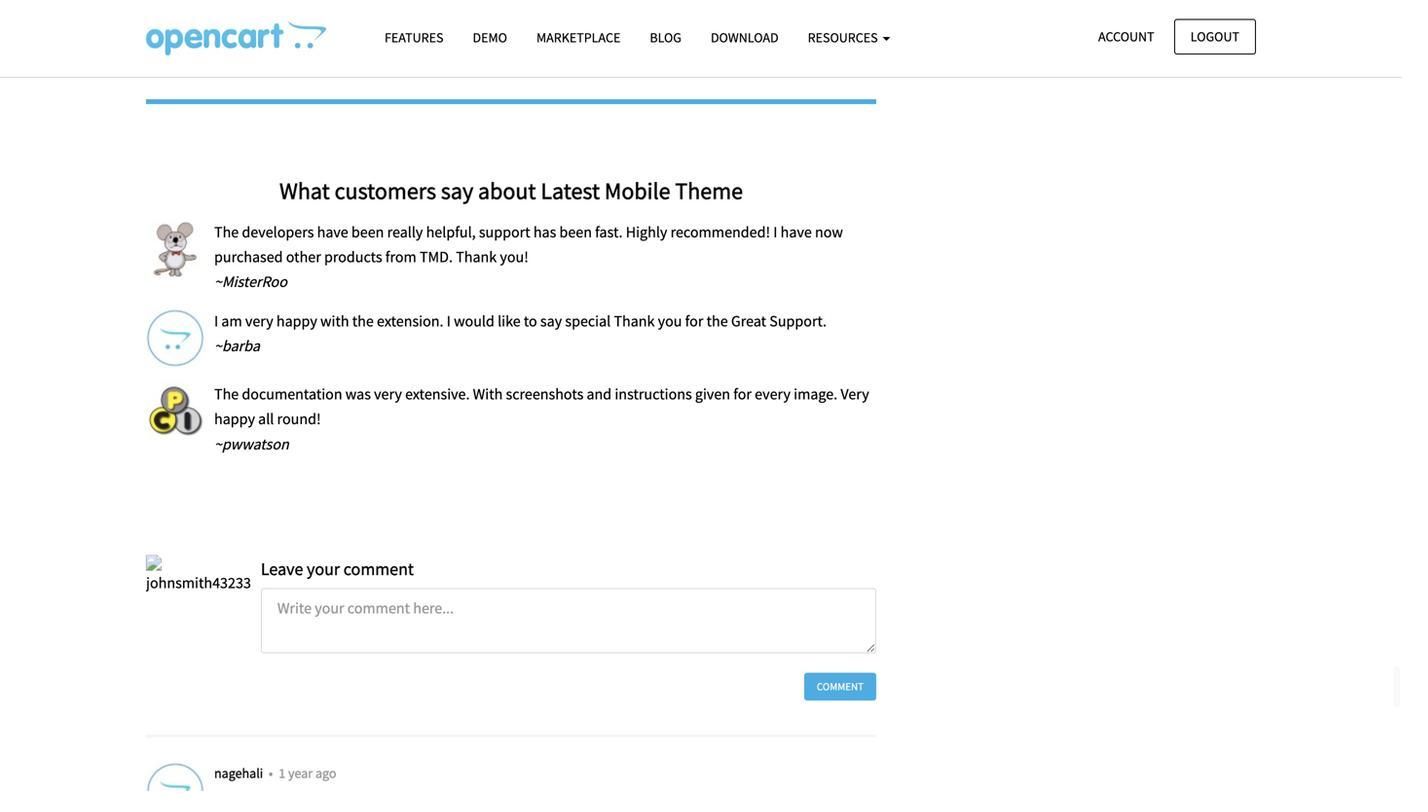 Task type: locate. For each thing, give the bounding box(es) containing it.
now
[[815, 222, 843, 242]]

0 horizontal spatial very
[[245, 312, 273, 331]]

0 horizontal spatial have
[[317, 222, 348, 242]]

would
[[454, 312, 495, 331]]

1 horizontal spatial been
[[559, 222, 592, 242]]

the for the developers have been really helpful, support has been fast. highly recommended! i have now purchased other products from tmd. thank you! ~misterroo
[[214, 222, 239, 242]]

resources
[[808, 29, 881, 46]]

i left now
[[773, 222, 778, 242]]

2 horizontal spatial i
[[773, 222, 778, 242]]

1 horizontal spatial say
[[540, 312, 562, 331]]

the inside the documentation was very extensive. with screenshots and instructions given for every image. very happy all round! ~pwwatson
[[214, 385, 239, 404]]

logout
[[1191, 28, 1240, 45]]

i left would
[[447, 312, 451, 331]]

the down ~barba
[[214, 385, 239, 404]]

for right given
[[733, 385, 752, 404]]

helpful,
[[426, 222, 476, 242]]

say up helpful,
[[441, 176, 473, 205]]

1 horizontal spatial have
[[781, 222, 812, 242]]

download
[[711, 29, 779, 46]]

the inside "the developers have been really helpful, support has been fast. highly recommended! i have now purchased other products from tmd. thank you! ~misterroo"
[[214, 222, 239, 242]]

nagehali
[[214, 765, 266, 783]]

from
[[385, 247, 417, 267]]

1 year ago
[[279, 765, 336, 783]]

happy inside the documentation was very extensive. with screenshots and instructions given for every image. very happy all round! ~pwwatson
[[214, 410, 255, 429]]

0 vertical spatial for
[[685, 312, 703, 331]]

been
[[351, 222, 384, 242], [559, 222, 592, 242]]

the
[[214, 222, 239, 242], [214, 385, 239, 404]]

demo
[[473, 29, 507, 46]]

have left now
[[781, 222, 812, 242]]

the left great
[[707, 312, 728, 331]]

documentation
[[242, 385, 342, 404]]

logout link
[[1174, 19, 1256, 54]]

thank left the you
[[614, 312, 655, 331]]

1 vertical spatial happy
[[214, 410, 255, 429]]

special
[[565, 312, 611, 331]]

1 horizontal spatial very
[[374, 385, 402, 404]]

say right to
[[540, 312, 562, 331]]

very right "was"
[[374, 385, 402, 404]]

1 vertical spatial very
[[374, 385, 402, 404]]

1 horizontal spatial the
[[707, 312, 728, 331]]

extension.
[[377, 312, 444, 331]]

0 vertical spatial the
[[214, 222, 239, 242]]

the
[[352, 312, 374, 331], [707, 312, 728, 331]]

blog link
[[635, 20, 696, 55]]

resources link
[[793, 20, 905, 55]]

1 vertical spatial thank
[[614, 312, 655, 331]]

0 horizontal spatial happy
[[214, 410, 255, 429]]

highly
[[626, 222, 667, 242]]

account
[[1098, 28, 1155, 45]]

misterroo image
[[146, 220, 204, 278]]

been right has
[[559, 222, 592, 242]]

nagehali image
[[146, 763, 204, 792]]

1 horizontal spatial happy
[[276, 312, 317, 331]]

0 vertical spatial very
[[245, 312, 273, 331]]

0 horizontal spatial been
[[351, 222, 384, 242]]

have
[[317, 222, 348, 242], [781, 222, 812, 242]]

marketplace
[[537, 29, 621, 46]]

very
[[245, 312, 273, 331], [374, 385, 402, 404]]

latest
[[541, 176, 600, 205]]

1 vertical spatial say
[[540, 312, 562, 331]]

1 have from the left
[[317, 222, 348, 242]]

barba image
[[146, 309, 204, 368]]

for
[[685, 312, 703, 331], [733, 385, 752, 404]]

the right with in the top of the page
[[352, 312, 374, 331]]

has
[[533, 222, 556, 242]]

Leave your comment text field
[[261, 589, 876, 654]]

the for the documentation was very extensive. with screenshots and instructions given for every image. very happy all round! ~pwwatson
[[214, 385, 239, 404]]

year
[[288, 765, 313, 783]]

for right the you
[[685, 312, 703, 331]]

very right am
[[245, 312, 273, 331]]

been up products
[[351, 222, 384, 242]]

2 the from the top
[[214, 385, 239, 404]]

0 vertical spatial say
[[441, 176, 473, 205]]

0 horizontal spatial for
[[685, 312, 703, 331]]

1 horizontal spatial for
[[733, 385, 752, 404]]

developers
[[242, 222, 314, 242]]

thank
[[456, 247, 497, 267], [614, 312, 655, 331]]

1 the from the top
[[214, 222, 239, 242]]

~pwwatson
[[214, 435, 289, 454]]

you!
[[500, 247, 529, 267]]

0 vertical spatial happy
[[276, 312, 317, 331]]

0 horizontal spatial say
[[441, 176, 473, 205]]

what
[[279, 176, 330, 205]]

2 the from the left
[[707, 312, 728, 331]]

features link
[[370, 20, 458, 55]]

theme
[[675, 176, 743, 205]]

very inside the documentation was very extensive. with screenshots and instructions given for every image. very happy all round! ~pwwatson
[[374, 385, 402, 404]]

the up purchased
[[214, 222, 239, 242]]

happy left with in the top of the page
[[276, 312, 317, 331]]

thank down helpful,
[[456, 247, 497, 267]]

say
[[441, 176, 473, 205], [540, 312, 562, 331]]

happy
[[276, 312, 317, 331], [214, 410, 255, 429]]

0 horizontal spatial the
[[352, 312, 374, 331]]

i left am
[[214, 312, 218, 331]]

1 been from the left
[[351, 222, 384, 242]]

i
[[773, 222, 778, 242], [214, 312, 218, 331], [447, 312, 451, 331]]

happy up ~pwwatson
[[214, 410, 255, 429]]

have up products
[[317, 222, 348, 242]]

mobile
[[605, 176, 671, 205]]

the documentation was very extensive. with screenshots and instructions given for every image. very happy all round! ~pwwatson
[[214, 385, 869, 454]]

1 vertical spatial the
[[214, 385, 239, 404]]

support
[[479, 222, 530, 242]]

for inside i am very happy with the extension. i would like to say special thank you for the great support. ~barba
[[685, 312, 703, 331]]

0 vertical spatial thank
[[456, 247, 497, 267]]

0 horizontal spatial thank
[[456, 247, 497, 267]]

ago
[[315, 765, 336, 783]]

very
[[841, 385, 869, 404]]

very inside i am very happy with the extension. i would like to say special thank you for the great support. ~barba
[[245, 312, 273, 331]]

1 horizontal spatial thank
[[614, 312, 655, 331]]

say inside i am very happy with the extension. i would like to say special thank you for the great support. ~barba
[[540, 312, 562, 331]]

2 been from the left
[[559, 222, 592, 242]]

1 vertical spatial for
[[733, 385, 752, 404]]

great
[[731, 312, 766, 331]]

what customers say about latest mobile theme
[[279, 176, 743, 205]]



Task type: vqa. For each thing, say whether or not it's contained in the screenshot.
HOW
no



Task type: describe. For each thing, give the bounding box(es) containing it.
marketplace link
[[522, 20, 635, 55]]

happy inside i am very happy with the extension. i would like to say special thank you for the great support. ~barba
[[276, 312, 317, 331]]

download link
[[696, 20, 793, 55]]

extensive.
[[405, 385, 470, 404]]

given
[[695, 385, 730, 404]]

i am very happy with the extension. i would like to say special thank you for the great support. ~barba
[[214, 312, 827, 356]]

about
[[478, 176, 536, 205]]

comment button
[[804, 673, 876, 701]]

with
[[473, 385, 503, 404]]

every
[[755, 385, 791, 404]]

screenshots
[[506, 385, 584, 404]]

round!
[[277, 410, 321, 429]]

customers
[[335, 176, 436, 205]]

other
[[286, 247, 321, 267]]

like
[[498, 312, 521, 331]]

leave
[[261, 559, 303, 580]]

features
[[385, 29, 444, 46]]

1 horizontal spatial i
[[447, 312, 451, 331]]

image.
[[794, 385, 838, 404]]

thank inside i am very happy with the extension. i would like to say special thank you for the great support. ~barba
[[614, 312, 655, 331]]

blog
[[650, 29, 682, 46]]

the developers have been really helpful, support has been fast. highly recommended! i have now purchased other products from tmd. thank you! ~misterroo
[[214, 222, 843, 292]]

1
[[279, 765, 286, 783]]

your
[[307, 559, 340, 580]]

thank inside "the developers have been really helpful, support has been fast. highly recommended! i have now purchased other products from tmd. thank you! ~misterroo"
[[456, 247, 497, 267]]

account link
[[1082, 19, 1171, 54]]

products
[[324, 247, 382, 267]]

support.
[[770, 312, 827, 331]]

~barba
[[214, 337, 260, 356]]

was
[[346, 385, 371, 404]]

pwwatson image
[[146, 382, 204, 441]]

all
[[258, 410, 274, 429]]

for inside the documentation was very extensive. with screenshots and instructions given for every image. very happy all round! ~pwwatson
[[733, 385, 752, 404]]

and
[[587, 385, 612, 404]]

johnsmith43233 image
[[146, 556, 251, 596]]

comment
[[343, 559, 414, 580]]

with
[[320, 312, 349, 331]]

instructions
[[615, 385, 692, 404]]

am
[[221, 312, 242, 331]]

recommended!
[[671, 222, 770, 242]]

i inside "the developers have been really helpful, support has been fast. highly recommended! i have now purchased other products from tmd. thank you! ~misterroo"
[[773, 222, 778, 242]]

0 horizontal spatial i
[[214, 312, 218, 331]]

opencart - latest mobile theme image
[[146, 20, 326, 56]]

leave your comment
[[261, 559, 414, 580]]

comment
[[817, 680, 864, 694]]

purchased
[[214, 247, 283, 267]]

really
[[387, 222, 423, 242]]

tmd.
[[420, 247, 453, 267]]

~misterroo
[[214, 272, 287, 292]]

you
[[658, 312, 682, 331]]

demo link
[[458, 20, 522, 55]]

2 have from the left
[[781, 222, 812, 242]]

1 the from the left
[[352, 312, 374, 331]]

to
[[524, 312, 537, 331]]

fast.
[[595, 222, 623, 242]]



